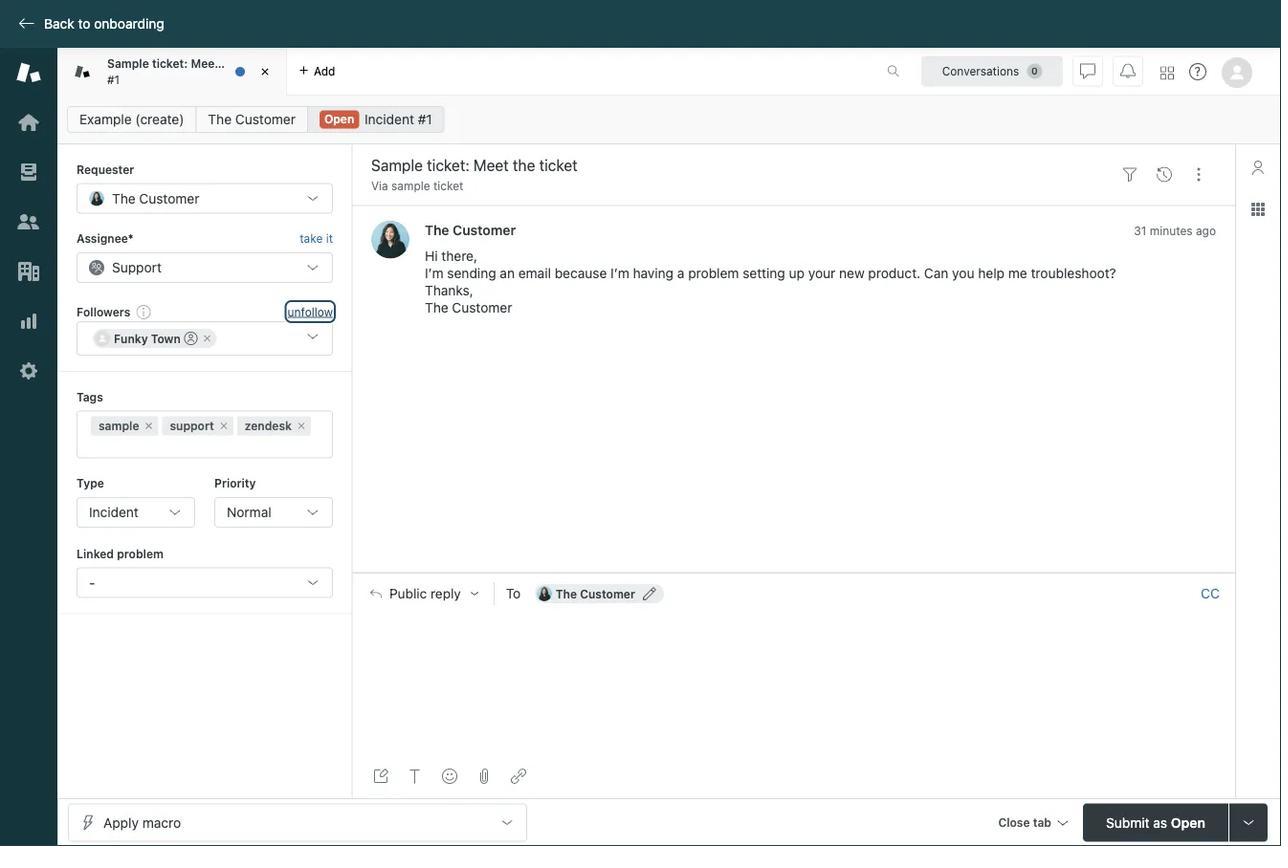 Task type: vqa. For each thing, say whether or not it's contained in the screenshot.
users.
no



Task type: describe. For each thing, give the bounding box(es) containing it.
funky town option
[[93, 329, 217, 349]]

format text image
[[408, 769, 423, 785]]

(create)
[[135, 111, 184, 127]]

add button
[[287, 48, 347, 95]]

remove image for sample
[[143, 421, 155, 432]]

edit user image
[[643, 588, 656, 601]]

the inside requester element
[[112, 190, 136, 206]]

sample ticket: meet the ticket #1
[[107, 57, 276, 86]]

31 minutes ago
[[1134, 224, 1216, 237]]

ticket actions image
[[1191, 167, 1207, 183]]

-
[[89, 575, 95, 591]]

via
[[371, 179, 388, 193]]

apply
[[103, 815, 139, 831]]

back to onboarding link
[[0, 15, 174, 33]]

onboarding
[[94, 16, 164, 32]]

tags
[[77, 391, 103, 404]]

email
[[518, 265, 551, 281]]

troubleshoot?
[[1031, 265, 1117, 281]]

customer inside 'secondary' element
[[235, 111, 296, 127]]

public reply
[[390, 586, 461, 602]]

because
[[555, 265, 607, 281]]

hide composer image
[[786, 566, 802, 581]]

user is an agent image
[[184, 332, 198, 346]]

support
[[170, 420, 214, 433]]

product.
[[868, 265, 921, 281]]

problem inside hi there, i'm sending an email because i'm having a problem setting up your new product. can you help me troubleshoot? thanks, the customer
[[688, 265, 739, 281]]

there,
[[442, 248, 478, 264]]

get help image
[[1190, 63, 1207, 80]]

conversations button
[[922, 56, 1063, 87]]

tab containing sample ticket: meet the ticket
[[57, 48, 287, 96]]

incident for incident #1
[[365, 111, 414, 127]]

get started image
[[16, 110, 41, 135]]

meet
[[191, 57, 219, 70]]

priority
[[214, 477, 256, 491]]

to
[[506, 586, 521, 602]]

town
[[151, 332, 181, 346]]

close
[[999, 817, 1030, 830]]

apps image
[[1251, 202, 1266, 217]]

the customer link inside 'secondary' element
[[196, 106, 308, 133]]

the up hi
[[425, 222, 449, 238]]

customer inside hi there, i'm sending an email because i'm having a problem setting up your new product. can you help me troubleshoot? thanks, the customer
[[452, 300, 512, 316]]

to
[[78, 16, 90, 32]]

1 vertical spatial remove image
[[218, 421, 229, 432]]

zendesk support image
[[16, 60, 41, 85]]

linked problem
[[77, 547, 164, 561]]

remove image inside funky town option
[[202, 333, 213, 345]]

draft mode image
[[373, 769, 389, 785]]

example
[[79, 111, 132, 127]]

remove image for zendesk
[[296, 421, 307, 432]]

new
[[839, 265, 865, 281]]

customer@example.com image
[[537, 587, 552, 602]]

macro
[[142, 815, 181, 831]]

1 vertical spatial sample
[[99, 420, 139, 433]]

admin image
[[16, 359, 41, 384]]

filter image
[[1123, 167, 1138, 183]]

apply macro
[[103, 815, 181, 831]]

funky
[[114, 332, 148, 346]]

normal
[[227, 505, 271, 521]]

as
[[1154, 815, 1168, 831]]

reporting image
[[16, 309, 41, 334]]

up
[[789, 265, 805, 281]]

can
[[924, 265, 949, 281]]

customer context image
[[1251, 160, 1266, 175]]

customers image
[[16, 210, 41, 234]]

sending
[[447, 265, 496, 281]]

zendesk image
[[0, 845, 57, 847]]

ticket:
[[152, 57, 188, 70]]

setting
[[743, 265, 786, 281]]

add link (cmd k) image
[[511, 769, 526, 785]]

incident button
[[77, 498, 195, 528]]

1 i'm from the left
[[425, 265, 444, 281]]

requester element
[[77, 183, 333, 214]]

close tab
[[999, 817, 1052, 830]]

button displays agent's chat status as invisible. image
[[1080, 64, 1096, 79]]

example (create)
[[79, 111, 184, 127]]

funky town
[[114, 332, 181, 346]]

the inside 'secondary' element
[[208, 111, 232, 127]]

add attachment image
[[477, 769, 492, 785]]

2 i'm from the left
[[611, 265, 629, 281]]

31
[[1134, 224, 1147, 237]]

close tab button
[[990, 804, 1076, 846]]

31 minutes ago text field
[[1134, 224, 1216, 237]]

conversations
[[942, 65, 1020, 78]]

hi
[[425, 248, 438, 264]]

the customer inside 'secondary' element
[[208, 111, 296, 127]]

funkytownclown1@gmail.com image
[[95, 331, 110, 347]]

me
[[1009, 265, 1028, 281]]

the inside hi there, i'm sending an email because i'm having a problem setting up your new product. can you help me troubleshoot? thanks, the customer
[[425, 300, 449, 316]]

a
[[677, 265, 685, 281]]



Task type: locate. For each thing, give the bounding box(es) containing it.
remove image
[[143, 421, 155, 432], [296, 421, 307, 432]]

followers
[[77, 305, 130, 318]]

the customer
[[208, 111, 296, 127], [112, 190, 200, 206], [425, 222, 516, 238], [556, 588, 635, 601]]

the customer up 'there,'
[[425, 222, 516, 238]]

requester
[[77, 163, 134, 176]]

1 horizontal spatial sample
[[391, 179, 430, 193]]

the down sample ticket: meet the ticket #1
[[208, 111, 232, 127]]

0 vertical spatial problem
[[688, 265, 739, 281]]

zendesk
[[245, 420, 292, 433]]

the customer inside requester element
[[112, 190, 200, 206]]

secondary element
[[57, 100, 1281, 139]]

0 horizontal spatial i'm
[[425, 265, 444, 281]]

an
[[500, 265, 515, 281]]

i'm down hi
[[425, 265, 444, 281]]

support
[[112, 260, 162, 275]]

organizations image
[[16, 259, 41, 284]]

ticket right the the
[[244, 57, 276, 70]]

remove image right the support
[[218, 421, 229, 432]]

customer down sending
[[452, 300, 512, 316]]

the customer link
[[196, 106, 308, 133], [425, 222, 516, 238]]

#1 inside 'secondary' element
[[418, 111, 432, 127]]

incident
[[365, 111, 414, 127], [89, 505, 139, 521]]

0 vertical spatial remove image
[[202, 333, 213, 345]]

i'm
[[425, 265, 444, 281], [611, 265, 629, 281]]

zendesk products image
[[1161, 67, 1174, 80]]

1 vertical spatial ticket
[[434, 179, 464, 193]]

sample
[[391, 179, 430, 193], [99, 420, 139, 433]]

add
[[314, 65, 335, 78]]

open inside 'secondary' element
[[324, 112, 354, 126]]

remove image right user is an agent image
[[202, 333, 213, 345]]

sample down tags
[[99, 420, 139, 433]]

1 vertical spatial problem
[[117, 547, 164, 561]]

example (create) button
[[67, 106, 197, 133]]

incident down type
[[89, 505, 139, 521]]

sample right via
[[391, 179, 430, 193]]

public
[[390, 586, 427, 602]]

#1 inside sample ticket: meet the ticket #1
[[107, 73, 120, 86]]

0 horizontal spatial open
[[324, 112, 354, 126]]

open
[[324, 112, 354, 126], [1171, 815, 1206, 831]]

assignee* element
[[77, 252, 333, 283]]

1 horizontal spatial incident
[[365, 111, 414, 127]]

0 vertical spatial #1
[[107, 73, 120, 86]]

problem right the a
[[688, 265, 739, 281]]

followers element
[[77, 322, 333, 356]]

the customer link down close icon
[[196, 106, 308, 133]]

0 horizontal spatial incident
[[89, 505, 139, 521]]

tabs tab list
[[57, 48, 867, 96]]

main element
[[0, 48, 57, 847]]

remove image
[[202, 333, 213, 345], [218, 421, 229, 432]]

incident inside popup button
[[89, 505, 139, 521]]

the down thanks,
[[425, 300, 449, 316]]

events image
[[1157, 167, 1172, 183]]

0 vertical spatial sample
[[391, 179, 430, 193]]

take it
[[300, 232, 333, 245]]

open down the add
[[324, 112, 354, 126]]

incident #1
[[365, 111, 432, 127]]

1 horizontal spatial #1
[[418, 111, 432, 127]]

views image
[[16, 160, 41, 185]]

#1 down "tabs" tab list
[[418, 111, 432, 127]]

customer inside requester element
[[139, 190, 200, 206]]

1 horizontal spatial remove image
[[218, 421, 229, 432]]

unfollow button
[[288, 303, 333, 321]]

the
[[222, 57, 241, 70]]

0 horizontal spatial remove image
[[143, 421, 155, 432]]

incident up via
[[365, 111, 414, 127]]

it
[[326, 232, 333, 245]]

the customer down close icon
[[208, 111, 296, 127]]

tab
[[1033, 817, 1052, 830]]

take
[[300, 232, 323, 245]]

1 remove image from the left
[[143, 421, 155, 432]]

0 horizontal spatial ticket
[[244, 57, 276, 70]]

via sample ticket
[[371, 179, 464, 193]]

cc
[[1201, 586, 1220, 602]]

0 horizontal spatial #1
[[107, 73, 120, 86]]

insert emojis image
[[442, 769, 457, 785]]

ticket
[[244, 57, 276, 70], [434, 179, 464, 193]]

type
[[77, 477, 104, 491]]

0 vertical spatial ticket
[[244, 57, 276, 70]]

the down requester
[[112, 190, 136, 206]]

the customer link up 'there,'
[[425, 222, 516, 238]]

customer left edit user 'icon'
[[580, 588, 635, 601]]

the customer down requester
[[112, 190, 200, 206]]

0 horizontal spatial problem
[[117, 547, 164, 561]]

help
[[978, 265, 1005, 281]]

reply
[[431, 586, 461, 602]]

0 vertical spatial open
[[324, 112, 354, 126]]

cc button
[[1201, 586, 1220, 603]]

#1
[[107, 73, 120, 86], [418, 111, 432, 127]]

1 horizontal spatial problem
[[688, 265, 739, 281]]

the customer right the customer@example.com image
[[556, 588, 635, 601]]

notifications image
[[1121, 64, 1136, 79]]

#1 down the sample
[[107, 73, 120, 86]]

info on adding followers image
[[136, 304, 151, 320]]

back to onboarding
[[44, 16, 164, 32]]

unfollow
[[288, 305, 333, 319]]

remove image left the support
[[143, 421, 155, 432]]

you
[[952, 265, 975, 281]]

avatar image
[[371, 221, 410, 259]]

your
[[809, 265, 836, 281]]

1 horizontal spatial ticket
[[434, 179, 464, 193]]

linked problem element
[[77, 568, 333, 599]]

1 horizontal spatial the customer link
[[425, 222, 516, 238]]

1 horizontal spatial open
[[1171, 815, 1206, 831]]

0 horizontal spatial remove image
[[202, 333, 213, 345]]

tab
[[57, 48, 287, 96]]

0 vertical spatial the customer link
[[196, 106, 308, 133]]

submit as open
[[1106, 815, 1206, 831]]

problem down incident popup button
[[117, 547, 164, 561]]

public reply button
[[353, 574, 494, 615]]

1 horizontal spatial remove image
[[296, 421, 307, 432]]

customer up 'there,'
[[453, 222, 516, 238]]

the right the customer@example.com image
[[556, 588, 577, 601]]

back
[[44, 16, 74, 32]]

incident inside 'secondary' element
[[365, 111, 414, 127]]

linked
[[77, 547, 114, 561]]

normal button
[[214, 498, 333, 528]]

ticket right via
[[434, 179, 464, 193]]

customer
[[235, 111, 296, 127], [139, 190, 200, 206], [453, 222, 516, 238], [452, 300, 512, 316], [580, 588, 635, 601]]

problem
[[688, 265, 739, 281], [117, 547, 164, 561]]

displays possible ticket submission types image
[[1241, 816, 1257, 831]]

0 vertical spatial incident
[[365, 111, 414, 127]]

customer up support
[[139, 190, 200, 206]]

1 vertical spatial incident
[[89, 505, 139, 521]]

1 vertical spatial the customer link
[[425, 222, 516, 238]]

close image
[[256, 62, 275, 81]]

0 horizontal spatial the customer link
[[196, 106, 308, 133]]

incident for incident
[[89, 505, 139, 521]]

0 horizontal spatial sample
[[99, 420, 139, 433]]

Subject field
[[367, 154, 1109, 177]]

having
[[633, 265, 674, 281]]

1 vertical spatial #1
[[418, 111, 432, 127]]

i'm left having
[[611, 265, 629, 281]]

ago
[[1196, 224, 1216, 237]]

minutes
[[1150, 224, 1193, 237]]

1 vertical spatial open
[[1171, 815, 1206, 831]]

customer down close icon
[[235, 111, 296, 127]]

submit
[[1106, 815, 1150, 831]]

the
[[208, 111, 232, 127], [112, 190, 136, 206], [425, 222, 449, 238], [425, 300, 449, 316], [556, 588, 577, 601]]

open right as
[[1171, 815, 1206, 831]]

remove image right zendesk
[[296, 421, 307, 432]]

sample
[[107, 57, 149, 70]]

2 remove image from the left
[[296, 421, 307, 432]]

thanks,
[[425, 283, 474, 299]]

assignee*
[[77, 232, 134, 245]]

take it button
[[300, 229, 333, 249]]

1 horizontal spatial i'm
[[611, 265, 629, 281]]

ticket inside sample ticket: meet the ticket #1
[[244, 57, 276, 70]]

hi there, i'm sending an email because i'm having a problem setting up your new product. can you help me troubleshoot? thanks, the customer
[[425, 248, 1117, 316]]



